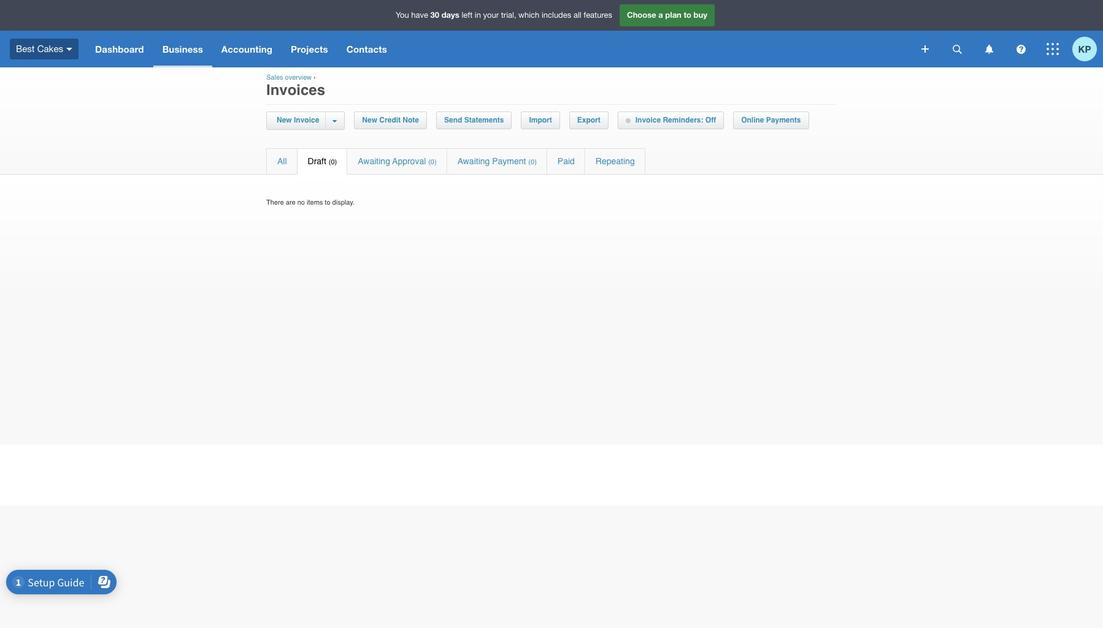 Task type: vqa. For each thing, say whether or not it's contained in the screenshot.
Stay
no



Task type: describe. For each thing, give the bounding box(es) containing it.
business button
[[153, 31, 212, 68]]

approval
[[392, 156, 426, 166]]

repeating link
[[585, 149, 645, 174]]

0 horizontal spatial to
[[325, 199, 330, 207]]

repeating
[[596, 156, 635, 166]]

new credit note link
[[355, 112, 427, 129]]

business
[[162, 44, 203, 55]]

includes
[[542, 11, 572, 20]]

plan
[[665, 10, 682, 20]]

contacts
[[347, 44, 387, 55]]

(0) for awaiting payment
[[529, 158, 537, 166]]

no
[[297, 199, 305, 207]]

awaiting payment (0)
[[458, 156, 537, 166]]

there are no items to display.
[[266, 199, 355, 207]]

off
[[706, 116, 716, 125]]

dashboard link
[[86, 31, 153, 68]]

(0) inside draft (0)
[[329, 158, 337, 166]]

in
[[475, 11, 481, 20]]

buy
[[694, 10, 708, 20]]

kp button
[[1073, 31, 1103, 68]]

choose a plan to buy
[[627, 10, 708, 20]]

new invoice link
[[274, 112, 325, 129]]

a
[[659, 10, 663, 20]]

kp
[[1079, 43, 1091, 54]]

invoice reminders:                                  off link
[[618, 112, 724, 129]]

which
[[519, 11, 540, 20]]

0 horizontal spatial svg image
[[922, 45, 929, 53]]

accounting
[[221, 44, 272, 55]]

new for new credit note
[[362, 116, 377, 125]]

2 invoice from the left
[[636, 116, 661, 125]]

online payments
[[741, 116, 801, 125]]

items
[[307, 199, 323, 207]]

your
[[483, 11, 499, 20]]

all
[[277, 156, 287, 166]]

sales overview › invoices
[[266, 74, 325, 99]]

paid
[[558, 156, 575, 166]]

send statements link
[[437, 112, 511, 129]]

new for new invoice
[[277, 116, 292, 125]]

send statements
[[444, 116, 504, 125]]

choose
[[627, 10, 656, 20]]

credit
[[379, 116, 401, 125]]

awaiting approval (0)
[[358, 156, 437, 166]]

import
[[529, 116, 552, 125]]

payment
[[492, 156, 526, 166]]

invoices
[[266, 82, 325, 99]]

contacts button
[[337, 31, 396, 68]]

statements
[[464, 116, 504, 125]]

sales
[[266, 74, 283, 82]]

display.
[[332, 199, 355, 207]]

have
[[411, 11, 428, 20]]

banner containing kp
[[0, 0, 1103, 68]]

›
[[314, 74, 316, 82]]

svg image inside best cakes popup button
[[66, 48, 72, 51]]

all
[[574, 11, 582, 20]]

new invoice
[[277, 116, 319, 125]]



Task type: locate. For each thing, give the bounding box(es) containing it.
you have 30 days left in your trial, which includes all features
[[396, 10, 612, 20]]

1 invoice from the left
[[294, 116, 319, 125]]

new inside new invoice link
[[277, 116, 292, 125]]

(0) for awaiting approval
[[428, 158, 437, 166]]

new inside new credit note link
[[362, 116, 377, 125]]

left
[[462, 11, 473, 20]]

0 vertical spatial to
[[684, 10, 692, 20]]

invoice
[[294, 116, 319, 125], [636, 116, 661, 125]]

best cakes button
[[0, 31, 86, 68]]

1 horizontal spatial new
[[362, 116, 377, 125]]

new left credit
[[362, 116, 377, 125]]

svg image
[[1047, 43, 1059, 55], [953, 44, 962, 54], [985, 44, 993, 54], [66, 48, 72, 51]]

to
[[684, 10, 692, 20], [325, 199, 330, 207]]

online
[[741, 116, 764, 125]]

new down invoices
[[277, 116, 292, 125]]

(0) inside awaiting approval (0)
[[428, 158, 437, 166]]

import link
[[522, 112, 559, 129]]

paid link
[[547, 149, 585, 174]]

awaiting for awaiting payment
[[458, 156, 490, 166]]

draft (0)
[[308, 156, 337, 166]]

30
[[431, 10, 439, 20]]

projects
[[291, 44, 328, 55]]

3 (0) from the left
[[529, 158, 537, 166]]

overview
[[285, 74, 312, 82]]

dashboard
[[95, 44, 144, 55]]

note
[[403, 116, 419, 125]]

to right items
[[325, 199, 330, 207]]

export link
[[570, 112, 608, 129]]

invoice left 'reminders:'
[[636, 116, 661, 125]]

1 horizontal spatial awaiting
[[458, 156, 490, 166]]

1 horizontal spatial invoice
[[636, 116, 661, 125]]

new
[[277, 116, 292, 125], [362, 116, 377, 125]]

1 new from the left
[[277, 116, 292, 125]]

banner
[[0, 0, 1103, 68]]

awaiting
[[358, 156, 390, 166], [458, 156, 490, 166]]

(0) inside the awaiting payment (0)
[[529, 158, 537, 166]]

days
[[442, 10, 460, 20]]

reminders:
[[663, 116, 704, 125]]

awaiting left approval
[[358, 156, 390, 166]]

payments
[[766, 116, 801, 125]]

projects button
[[282, 31, 337, 68]]

best
[[16, 43, 35, 54]]

send
[[444, 116, 462, 125]]

cakes
[[37, 43, 63, 54]]

invoice down invoices
[[294, 116, 319, 125]]

awaiting for awaiting approval
[[358, 156, 390, 166]]

(0)
[[329, 158, 337, 166], [428, 158, 437, 166], [529, 158, 537, 166]]

best cakes
[[16, 43, 63, 54]]

new credit note
[[362, 116, 419, 125]]

(0) right approval
[[428, 158, 437, 166]]

svg image
[[1017, 44, 1026, 54], [922, 45, 929, 53]]

2 new from the left
[[362, 116, 377, 125]]

1 awaiting from the left
[[358, 156, 390, 166]]

1 horizontal spatial svg image
[[1017, 44, 1026, 54]]

(0) right payment
[[529, 158, 537, 166]]

1 horizontal spatial (0)
[[428, 158, 437, 166]]

online payments link
[[734, 112, 808, 129]]

1 (0) from the left
[[329, 158, 337, 166]]

1 horizontal spatial to
[[684, 10, 692, 20]]

to left buy
[[684, 10, 692, 20]]

invoice reminders:                                  off
[[636, 116, 716, 125]]

2 horizontal spatial (0)
[[529, 158, 537, 166]]

are
[[286, 199, 296, 207]]

features
[[584, 11, 612, 20]]

accounting button
[[212, 31, 282, 68]]

(0) right draft
[[329, 158, 337, 166]]

awaiting left payment
[[458, 156, 490, 166]]

1 vertical spatial to
[[325, 199, 330, 207]]

0 horizontal spatial invoice
[[294, 116, 319, 125]]

sales overview link
[[266, 74, 312, 82]]

2 (0) from the left
[[428, 158, 437, 166]]

you
[[396, 11, 409, 20]]

0 horizontal spatial awaiting
[[358, 156, 390, 166]]

export
[[577, 116, 601, 125]]

there
[[266, 199, 284, 207]]

0 horizontal spatial new
[[277, 116, 292, 125]]

trial,
[[501, 11, 516, 20]]

all link
[[267, 149, 297, 174]]

to inside banner
[[684, 10, 692, 20]]

0 horizontal spatial (0)
[[329, 158, 337, 166]]

2 awaiting from the left
[[458, 156, 490, 166]]

draft
[[308, 156, 326, 166]]



